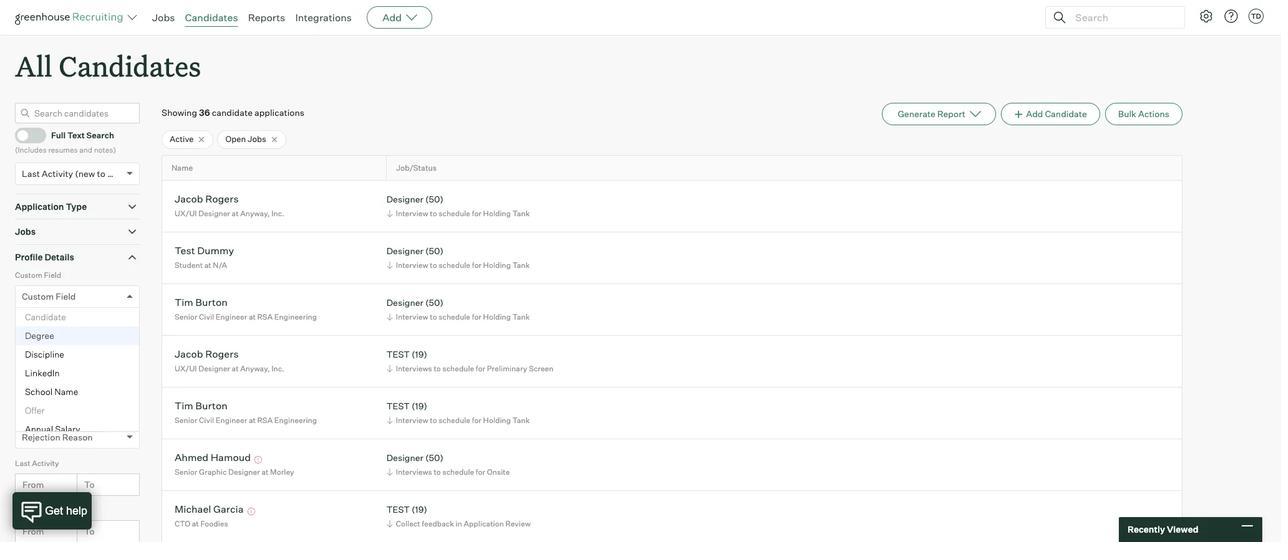 Task type: locate. For each thing, give the bounding box(es) containing it.
annual
[[25, 424, 53, 435]]

burton up ahmed hamoud
[[196, 400, 228, 413]]

0 vertical spatial engineer
[[216, 313, 247, 322]]

from down last activity
[[22, 480, 44, 490]]

1 vertical spatial from
[[22, 527, 44, 537]]

candidates down jobs link
[[59, 47, 201, 84]]

jobs right open
[[248, 134, 266, 144]]

jacob rogers link for designer
[[175, 193, 239, 207]]

schedule inside the designer (50) interviews to schedule for onsite
[[443, 468, 474, 477]]

interviews for designer
[[396, 468, 432, 477]]

anyway, for designer
[[240, 209, 270, 218]]

2 rsa from the top
[[258, 416, 273, 426]]

activity for last activity
[[32, 459, 59, 469]]

ux/ui for designer (50)
[[175, 209, 197, 218]]

1 designer (50) interview to schedule for holding tank from the top
[[387, 194, 530, 218]]

test for jacob rogers
[[387, 350, 410, 360]]

showing
[[162, 107, 197, 118]]

1 tim burton link from the top
[[175, 297, 228, 311]]

test dummy student at n/a
[[175, 245, 234, 270]]

engineer up the hamoud
[[216, 416, 247, 426]]

custom up degree
[[22, 291, 54, 302]]

1 vertical spatial tag
[[66, 338, 81, 349]]

1 vertical spatial name
[[54, 387, 78, 397]]

engineering for designer (50)
[[275, 313, 317, 322]]

anyway, for test
[[240, 364, 270, 374]]

holding for 1st interview to schedule for holding tank link from the bottom of the page
[[483, 416, 511, 426]]

3 interview to schedule for holding tank link from the top
[[385, 311, 533, 323]]

jacob rogers link for test
[[175, 349, 239, 363]]

0 horizontal spatial add
[[383, 11, 402, 24]]

status down the linkedin on the left of the page
[[22, 386, 49, 396]]

jacob
[[175, 193, 203, 206], [175, 349, 203, 361]]

add inside popup button
[[383, 11, 402, 24]]

1 interviews from the top
[[396, 364, 432, 374]]

1 vertical spatial tim
[[175, 400, 193, 413]]

1 senior from the top
[[175, 313, 198, 322]]

activity down annual
[[32, 459, 59, 469]]

test inside test (19) interviews to schedule for preliminary screen
[[387, 350, 410, 360]]

list box containing candidate
[[16, 308, 139, 543]]

candidates right jobs link
[[185, 11, 238, 24]]

interviews for test
[[396, 364, 432, 374]]

1 vertical spatial jacob rogers link
[[175, 349, 239, 363]]

0 vertical spatial civil
[[199, 313, 214, 322]]

2 civil from the top
[[199, 416, 214, 426]]

1 vertical spatial anyway,
[[240, 364, 270, 374]]

name down active at the left of the page
[[172, 163, 193, 173]]

1 tim burton senior civil engineer at rsa engineering from the top
[[175, 297, 317, 322]]

jobs up profile
[[15, 227, 36, 237]]

2 ux/ui from the top
[[175, 364, 197, 374]]

1 vertical spatial rsa
[[258, 416, 273, 426]]

applications
[[255, 107, 305, 118]]

last activity (new to old)
[[22, 168, 123, 179]]

linkedin option
[[16, 364, 139, 383]]

1 vertical spatial burton
[[196, 400, 228, 413]]

1 jacob from the top
[[175, 193, 203, 206]]

application
[[15, 201, 64, 212], [464, 520, 504, 529]]

jobs
[[152, 11, 175, 24], [248, 134, 266, 144], [15, 227, 36, 237]]

3 designer (50) interview to schedule for holding tank from the top
[[387, 298, 530, 322]]

applied on
[[15, 507, 54, 516]]

2 vertical spatial designer (50) interview to schedule for holding tank
[[387, 298, 530, 322]]

1 vertical spatial rejection reason
[[22, 433, 93, 443]]

1 ux/ui from the top
[[175, 209, 197, 218]]

1 horizontal spatial application
[[464, 520, 504, 529]]

tim for designer
[[175, 297, 193, 309]]

(19) inside test (19) interview to schedule for holding tank
[[412, 402, 427, 412]]

add for add candidate
[[1027, 109, 1044, 119]]

rejection reason
[[15, 412, 76, 422], [22, 433, 93, 443]]

2 inc. from the top
[[272, 364, 285, 374]]

tim burton link
[[175, 297, 228, 311], [175, 400, 228, 415]]

1 holding from the top
[[483, 209, 511, 218]]

0 vertical spatial activity
[[42, 168, 73, 179]]

tim burton link down student
[[175, 297, 228, 311]]

1 engineering from the top
[[275, 313, 317, 322]]

1 rsa from the top
[[258, 313, 273, 322]]

2 jacob rogers link from the top
[[175, 349, 239, 363]]

1 vertical spatial custom field
[[22, 291, 76, 302]]

interviews
[[396, 364, 432, 374], [396, 468, 432, 477]]

holding inside test (19) interview to schedule for holding tank
[[483, 416, 511, 426]]

0 vertical spatial rejection
[[15, 412, 48, 422]]

list box
[[16, 308, 139, 543]]

0 vertical spatial to
[[84, 480, 95, 490]]

0 horizontal spatial application
[[15, 201, 64, 212]]

2 tim burton link from the top
[[175, 400, 228, 415]]

schedule for interviews to schedule for onsite link
[[443, 468, 474, 477]]

tim burton senior civil engineer at rsa engineering down n/a in the top left of the page
[[175, 297, 317, 322]]

engineering for test (19)
[[275, 416, 317, 426]]

1 vertical spatial jacob
[[175, 349, 203, 361]]

3 senior from the top
[[175, 468, 198, 477]]

0 vertical spatial inc.
[[272, 209, 285, 218]]

rsa
[[258, 313, 273, 322], [258, 416, 273, 426]]

2 (50) from the top
[[426, 246, 444, 257]]

name down linkedin 'option'
[[54, 387, 78, 397]]

0 vertical spatial add
[[383, 11, 402, 24]]

3 interview from the top
[[396, 313, 429, 322]]

integrations link
[[295, 11, 352, 24]]

2 vertical spatial test
[[387, 505, 410, 516]]

2 interview from the top
[[396, 261, 429, 270]]

jacob rogers ux/ui designer at anyway, inc. for test
[[175, 349, 285, 374]]

4 interview to schedule for holding tank link from the top
[[385, 415, 533, 427]]

1 from from the top
[[22, 480, 44, 490]]

0 vertical spatial field
[[44, 271, 61, 280]]

profile details
[[15, 252, 74, 263]]

custom
[[15, 271, 42, 280], [22, 291, 54, 302]]

from down applied on
[[22, 527, 44, 537]]

0 vertical spatial jacob rogers link
[[175, 193, 239, 207]]

inc. for test (19)
[[272, 364, 285, 374]]

0 vertical spatial ux/ui
[[175, 209, 197, 218]]

1 (50) from the top
[[426, 194, 444, 205]]

annual salary
[[25, 424, 80, 435]]

2 holding from the top
[[483, 261, 511, 270]]

from for last
[[22, 480, 44, 490]]

0 vertical spatial from
[[22, 480, 44, 490]]

4 holding from the top
[[483, 416, 511, 426]]

add button
[[367, 6, 433, 29]]

custom down profile
[[15, 271, 42, 280]]

3 test from the top
[[387, 505, 410, 516]]

engineer down n/a in the top left of the page
[[216, 313, 247, 322]]

profile
[[15, 252, 43, 263]]

at inside test dummy student at n/a
[[204, 261, 211, 270]]

1 vertical spatial (19)
[[412, 402, 427, 412]]

3 (19) from the top
[[412, 505, 427, 516]]

td button
[[1249, 9, 1264, 24]]

anyway,
[[240, 209, 270, 218], [240, 364, 270, 374]]

tim burton senior civil engineer at rsa engineering for test (19)
[[175, 400, 317, 426]]

for
[[472, 209, 482, 218], [472, 261, 482, 270], [472, 313, 482, 322], [476, 364, 486, 374], [472, 416, 482, 426], [476, 468, 486, 477]]

notes)
[[94, 146, 116, 155]]

1 vertical spatial tim burton link
[[175, 400, 228, 415]]

1 vertical spatial application
[[464, 520, 504, 529]]

2 senior from the top
[[175, 416, 198, 426]]

foodies
[[201, 520, 228, 529]]

text
[[67, 130, 85, 140]]

None field
[[22, 286, 25, 307]]

tank inside test (19) interview to schedule for holding tank
[[513, 416, 530, 426]]

none field inside custom field 'element'
[[22, 286, 25, 307]]

1 jacob rogers link from the top
[[175, 193, 239, 207]]

(50) for test dummy
[[426, 246, 444, 257]]

jobs left candidates link
[[152, 11, 175, 24]]

2 tim from the top
[[175, 400, 193, 413]]

2 designer (50) interview to schedule for holding tank from the top
[[387, 246, 530, 270]]

0 vertical spatial candidate tag
[[15, 318, 66, 327]]

senior down student
[[175, 313, 198, 322]]

0 vertical spatial tim
[[175, 297, 193, 309]]

2 horizontal spatial jobs
[[248, 134, 266, 144]]

burton down n/a in the top left of the page
[[196, 297, 228, 309]]

full
[[51, 130, 66, 140]]

1 vertical spatial engineer
[[216, 416, 247, 426]]

1 anyway, from the top
[[240, 209, 270, 218]]

school
[[25, 387, 53, 397]]

2 vertical spatial (19)
[[412, 505, 427, 516]]

civil up ahmed hamoud
[[199, 416, 214, 426]]

2 tim burton senior civil engineer at rsa engineering from the top
[[175, 400, 317, 426]]

civil down n/a in the top left of the page
[[199, 313, 214, 322]]

1 jacob rogers ux/ui designer at anyway, inc. from the top
[[175, 193, 285, 218]]

status
[[15, 365, 38, 375], [22, 386, 49, 396]]

0 vertical spatial tag
[[53, 318, 66, 327]]

engineer
[[216, 313, 247, 322], [216, 416, 247, 426]]

(50) for jacob rogers
[[426, 194, 444, 205]]

candidates link
[[185, 11, 238, 24]]

application left type
[[15, 201, 64, 212]]

1 vertical spatial jacob rogers ux/ui designer at anyway, inc.
[[175, 349, 285, 374]]

tim up ahmed
[[175, 400, 193, 413]]

1 to from the top
[[84, 480, 95, 490]]

2 jacob from the top
[[175, 349, 203, 361]]

1 vertical spatial status
[[22, 386, 49, 396]]

0 vertical spatial designer (50) interview to schedule for holding tank
[[387, 194, 530, 218]]

(19) inside test (19) interviews to schedule for preliminary screen
[[412, 350, 427, 360]]

1 vertical spatial rogers
[[205, 349, 239, 361]]

civil for test (19)
[[199, 416, 214, 426]]

1 tank from the top
[[513, 209, 530, 218]]

0 vertical spatial reason
[[50, 412, 76, 422]]

1 vertical spatial activity
[[32, 459, 59, 469]]

last
[[22, 168, 40, 179], [15, 459, 30, 469]]

inc. for designer (50)
[[272, 209, 285, 218]]

tag up degree
[[53, 318, 66, 327]]

garcia
[[213, 504, 244, 516]]

schedule
[[439, 209, 471, 218], [439, 261, 471, 270], [439, 313, 471, 322], [443, 364, 474, 374], [439, 416, 471, 426], [443, 468, 474, 477]]

1 vertical spatial test
[[387, 402, 410, 412]]

0 vertical spatial test
[[387, 350, 410, 360]]

senior
[[175, 313, 198, 322], [175, 416, 198, 426], [175, 468, 198, 477]]

schedule inside test (19) interviews to schedule for preliminary screen
[[443, 364, 474, 374]]

2 engineer from the top
[[216, 416, 247, 426]]

3 (50) from the top
[[426, 298, 444, 309]]

candidate tag up degree
[[15, 318, 66, 327]]

3 holding from the top
[[483, 313, 511, 322]]

0 horizontal spatial name
[[54, 387, 78, 397]]

interview for 2nd interview to schedule for holding tank link from the bottom
[[396, 313, 429, 322]]

tim burton senior civil engineer at rsa engineering
[[175, 297, 317, 322], [175, 400, 317, 426]]

application right the in at the left of the page
[[464, 520, 504, 529]]

schedule for 1st interview to schedule for holding tank link from the bottom of the page
[[439, 416, 471, 426]]

0 vertical spatial jacob
[[175, 193, 203, 206]]

1 vertical spatial designer (50) interview to schedule for holding tank
[[387, 246, 530, 270]]

open jobs
[[226, 134, 266, 144]]

2 rogers from the top
[[205, 349, 239, 361]]

schedule for interviews to schedule for preliminary screen link
[[443, 364, 474, 374]]

rejection
[[15, 412, 48, 422], [22, 433, 60, 443]]

0 vertical spatial tim burton link
[[175, 297, 228, 311]]

1 horizontal spatial jobs
[[152, 11, 175, 24]]

(19) for tim burton
[[412, 402, 427, 412]]

feedback
[[422, 520, 454, 529]]

(50)
[[426, 194, 444, 205], [426, 246, 444, 257], [426, 298, 444, 309], [426, 453, 444, 464]]

2 burton from the top
[[196, 400, 228, 413]]

ahmed hamoud link
[[175, 452, 251, 466]]

test for tim burton
[[387, 402, 410, 412]]

2 jacob rogers ux/ui designer at anyway, inc. from the top
[[175, 349, 285, 374]]

0 vertical spatial engineering
[[275, 313, 317, 322]]

1 inc. from the top
[[272, 209, 285, 218]]

1 vertical spatial add
[[1027, 109, 1044, 119]]

0 horizontal spatial jobs
[[15, 227, 36, 237]]

custom field
[[15, 271, 61, 280], [22, 291, 76, 302]]

tim burton senior civil engineer at rsa engineering for designer (50)
[[175, 297, 317, 322]]

designer inside the designer (50) interviews to schedule for onsite
[[387, 453, 424, 464]]

1 vertical spatial last
[[15, 459, 30, 469]]

2 engineering from the top
[[275, 416, 317, 426]]

schedule inside test (19) interview to schedule for holding tank
[[439, 416, 471, 426]]

schedule for 1st interview to schedule for holding tank link from the top of the page
[[439, 209, 471, 218]]

from
[[22, 480, 44, 490], [22, 527, 44, 537]]

0 vertical spatial jobs
[[152, 11, 175, 24]]

jacob rogers ux/ui designer at anyway, inc.
[[175, 193, 285, 218], [175, 349, 285, 374]]

4 (50) from the top
[[426, 453, 444, 464]]

on
[[44, 507, 54, 516]]

2 test from the top
[[387, 402, 410, 412]]

1 horizontal spatial add
[[1027, 109, 1044, 119]]

1 vertical spatial tim burton senior civil engineer at rsa engineering
[[175, 400, 317, 426]]

1 vertical spatial inc.
[[272, 364, 285, 374]]

3 tank from the top
[[513, 313, 530, 322]]

holding
[[483, 209, 511, 218], [483, 261, 511, 270], [483, 313, 511, 322], [483, 416, 511, 426]]

bulk
[[1119, 109, 1137, 119]]

Search text field
[[1073, 8, 1174, 27]]

search
[[86, 130, 114, 140]]

(19) inside test (19) collect feedback in application review
[[412, 505, 427, 516]]

1 civil from the top
[[199, 313, 214, 322]]

1 vertical spatial to
[[84, 527, 95, 537]]

student
[[175, 261, 203, 270]]

tag up linkedin 'option'
[[66, 338, 81, 349]]

holding for 2nd interview to schedule for holding tank link from the bottom
[[483, 313, 511, 322]]

schedule for second interview to schedule for holding tank link from the top
[[439, 261, 471, 270]]

tank for 2nd interview to schedule for holding tank link from the bottom
[[513, 313, 530, 322]]

morley
[[270, 468, 294, 477]]

0 vertical spatial last
[[22, 168, 40, 179]]

2 anyway, from the top
[[240, 364, 270, 374]]

senior up ahmed
[[175, 416, 198, 426]]

candidate inside custom field 'element'
[[25, 312, 66, 322]]

1 vertical spatial civil
[[199, 416, 214, 426]]

0 vertical spatial rsa
[[258, 313, 273, 322]]

activity down resumes
[[42, 168, 73, 179]]

interviews inside test (19) interviews to schedule for preliminary screen
[[396, 364, 432, 374]]

4 interview from the top
[[396, 416, 429, 426]]

activity for last activity (new to old)
[[42, 168, 73, 179]]

report
[[938, 109, 966, 119]]

1 burton from the top
[[196, 297, 228, 309]]

1 (19) from the top
[[412, 350, 427, 360]]

engineering
[[275, 313, 317, 322], [275, 416, 317, 426]]

add
[[383, 11, 402, 24], [1027, 109, 1044, 119]]

1 engineer from the top
[[216, 313, 247, 322]]

Search candidates field
[[15, 103, 140, 124]]

0 vertical spatial tim burton senior civil engineer at rsa engineering
[[175, 297, 317, 322]]

integrations
[[295, 11, 352, 24]]

2 to from the top
[[84, 527, 95, 537]]

rejection up annual
[[15, 412, 48, 422]]

0 vertical spatial senior
[[175, 313, 198, 322]]

1 horizontal spatial name
[[172, 163, 193, 173]]

tim burton senior civil engineer at rsa engineering up the hamoud
[[175, 400, 317, 426]]

2 vertical spatial senior
[[175, 468, 198, 477]]

0 vertical spatial rogers
[[205, 193, 239, 206]]

to inside test (19) interview to schedule for holding tank
[[430, 416, 437, 426]]

1 vertical spatial engineering
[[275, 416, 317, 426]]

tim
[[175, 297, 193, 309], [175, 400, 193, 413]]

1 test from the top
[[387, 350, 410, 360]]

2 interviews from the top
[[396, 468, 432, 477]]

0 vertical spatial burton
[[196, 297, 228, 309]]

tim burton link up ahmed
[[175, 400, 228, 415]]

rogers for test
[[205, 349, 239, 361]]

school name option
[[16, 383, 139, 402]]

2 vertical spatial jobs
[[15, 227, 36, 237]]

last down (includes
[[22, 168, 40, 179]]

interviews inside the designer (50) interviews to schedule for onsite
[[396, 468, 432, 477]]

test inside test (19) interview to schedule for holding tank
[[387, 402, 410, 412]]

2 (19) from the top
[[412, 402, 427, 412]]

1 vertical spatial senior
[[175, 416, 198, 426]]

0 vertical spatial candidates
[[185, 11, 238, 24]]

inc.
[[272, 209, 285, 218], [272, 364, 285, 374]]

1 vertical spatial ux/ui
[[175, 364, 197, 374]]

cto
[[175, 520, 190, 529]]

1 interview from the top
[[396, 209, 429, 218]]

(19)
[[412, 350, 427, 360], [412, 402, 427, 412], [412, 505, 427, 516]]

tim down student
[[175, 297, 193, 309]]

0 vertical spatial interviews
[[396, 364, 432, 374]]

status down discipline
[[15, 365, 38, 375]]

2 tank from the top
[[513, 261, 530, 270]]

4 tank from the top
[[513, 416, 530, 426]]

last down annual
[[15, 459, 30, 469]]

add candidate link
[[1002, 103, 1101, 126]]

0 vertical spatial (19)
[[412, 350, 427, 360]]

2 from from the top
[[22, 527, 44, 537]]

1 tim from the top
[[175, 297, 193, 309]]

0 vertical spatial anyway,
[[240, 209, 270, 218]]

rejection up last activity
[[22, 433, 60, 443]]

tank
[[513, 209, 530, 218], [513, 261, 530, 270], [513, 313, 530, 322], [513, 416, 530, 426]]

senior down ahmed
[[175, 468, 198, 477]]

0 vertical spatial jacob rogers ux/ui designer at anyway, inc.
[[175, 193, 285, 218]]

interview inside test (19) interview to schedule for holding tank
[[396, 416, 429, 426]]

candidate tag up discipline
[[22, 338, 81, 349]]

1 rogers from the top
[[205, 193, 239, 206]]

at
[[232, 209, 239, 218], [204, 261, 211, 270], [249, 313, 256, 322], [232, 364, 239, 374], [249, 416, 256, 426], [262, 468, 269, 477], [192, 520, 199, 529]]

1 vertical spatial interviews
[[396, 468, 432, 477]]

0 vertical spatial application
[[15, 201, 64, 212]]



Task type: vqa. For each thing, say whether or not it's contained in the screenshot.
the Name within the School Name "OPTION"
yes



Task type: describe. For each thing, give the bounding box(es) containing it.
0 vertical spatial name
[[172, 163, 193, 173]]

generate report button
[[883, 103, 997, 126]]

rejection reason element
[[15, 411, 140, 458]]

tim burton link for test
[[175, 400, 228, 415]]

interview for 1st interview to schedule for holding tank link from the bottom of the page
[[396, 416, 429, 426]]

burton for designer
[[196, 297, 228, 309]]

engineer for designer (50)
[[216, 313, 247, 322]]

to inside the designer (50) interviews to schedule for onsite
[[434, 468, 441, 477]]

1 vertical spatial field
[[56, 291, 76, 302]]

ux/ui for test (19)
[[175, 364, 197, 374]]

test (19) interviews to schedule for preliminary screen
[[387, 350, 554, 374]]

cto at foodies
[[175, 520, 228, 529]]

michael
[[175, 504, 211, 516]]

jacob for test
[[175, 349, 203, 361]]

bulk actions link
[[1106, 103, 1183, 126]]

from for applied
[[22, 527, 44, 537]]

(includes
[[15, 146, 47, 155]]

dummy
[[197, 245, 234, 257]]

last for last activity (new to old)
[[22, 168, 40, 179]]

rsa for test (19)
[[258, 416, 273, 426]]

annual salary option
[[16, 420, 139, 439]]

jacob for designer
[[175, 193, 203, 206]]

interviews to schedule for onsite link
[[385, 467, 513, 479]]

rsa for designer (50)
[[258, 313, 273, 322]]

graphic
[[199, 468, 227, 477]]

senior for designer (50)
[[175, 313, 198, 322]]

2 interview to schedule for holding tank link from the top
[[385, 260, 533, 271]]

add for add
[[383, 11, 402, 24]]

name inside school name "option"
[[54, 387, 78, 397]]

generate
[[898, 109, 936, 119]]

active
[[170, 134, 194, 144]]

0 vertical spatial rejection reason
[[15, 412, 76, 422]]

application type
[[15, 201, 87, 212]]

application inside test (19) collect feedback in application review
[[464, 520, 504, 529]]

all
[[15, 47, 52, 84]]

for inside the designer (50) interviews to schedule for onsite
[[476, 468, 486, 477]]

status element
[[15, 364, 140, 411]]

recently viewed
[[1128, 525, 1199, 536]]

0 vertical spatial custom field
[[15, 271, 61, 280]]

for inside test (19) interviews to schedule for preliminary screen
[[476, 364, 486, 374]]

hamoud
[[211, 452, 251, 465]]

list box inside custom field 'element'
[[16, 308, 139, 543]]

test
[[175, 245, 195, 257]]

degree
[[25, 331, 54, 341]]

reports
[[248, 11, 285, 24]]

0 vertical spatial custom
[[15, 271, 42, 280]]

last activity (new to old) option
[[22, 168, 123, 179]]

showing 36 candidate applications
[[162, 107, 305, 118]]

(50) for tim burton
[[426, 298, 444, 309]]

open
[[226, 134, 246, 144]]

test (19) collect feedback in application review
[[387, 505, 531, 529]]

tim burton link for designer
[[175, 297, 228, 311]]

ahmed hamoud has been in onsite for more than 21 days image
[[253, 457, 264, 465]]

0 vertical spatial status
[[15, 365, 38, 375]]

in
[[456, 520, 462, 529]]

candidate tag element
[[15, 317, 140, 364]]

onsite
[[487, 468, 510, 477]]

td button
[[1247, 6, 1267, 26]]

senior for test (19)
[[175, 416, 198, 426]]

checkmark image
[[21, 131, 30, 139]]

ahmed hamoud
[[175, 452, 251, 465]]

rogers for designer
[[205, 193, 239, 206]]

1 vertical spatial reason
[[62, 433, 93, 443]]

to for last activity
[[84, 480, 95, 490]]

review
[[506, 520, 531, 529]]

1 vertical spatial rejection
[[22, 433, 60, 443]]

last activity
[[15, 459, 59, 469]]

holding for second interview to schedule for holding tank link from the top
[[483, 261, 511, 270]]

interview for 1st interview to schedule for holding tank link from the top of the page
[[396, 209, 429, 218]]

and
[[79, 146, 92, 155]]

greenhouse recruiting image
[[15, 10, 127, 25]]

tank for second interview to schedule for holding tank link from the top
[[513, 261, 530, 270]]

ahmed
[[175, 452, 209, 465]]

designer (50) interview to schedule for holding tank for rogers
[[387, 194, 530, 218]]

1 interview to schedule for holding tank link from the top
[[385, 208, 533, 220]]

actions
[[1139, 109, 1170, 119]]

(19) for jacob rogers
[[412, 350, 427, 360]]

details
[[45, 252, 74, 263]]

michael garcia has been in application review for more than 5 days image
[[246, 509, 257, 516]]

applied
[[15, 507, 42, 516]]

designer (50) interview to schedule for holding tank for dummy
[[387, 246, 530, 270]]

last for last activity
[[15, 459, 30, 469]]

holding for 1st interview to schedule for holding tank link from the top of the page
[[483, 209, 511, 218]]

candidate reports are now available! apply filters and select "view in app" element
[[883, 103, 997, 126]]

job/status
[[396, 163, 437, 173]]

jacob rogers ux/ui designer at anyway, inc. for designer
[[175, 193, 285, 218]]

for inside test (19) interview to schedule for holding tank
[[472, 416, 482, 426]]

michael garcia
[[175, 504, 244, 516]]

custom field element
[[15, 270, 140, 543]]

tim for test
[[175, 400, 193, 413]]

tank for 1st interview to schedule for holding tank link from the top of the page
[[513, 209, 530, 218]]

1 vertical spatial candidates
[[59, 47, 201, 84]]

test (19) interview to schedule for holding tank
[[387, 402, 530, 426]]

senior graphic designer at morley
[[175, 468, 294, 477]]

(new
[[75, 168, 95, 179]]

1 vertical spatial candidate tag
[[22, 338, 81, 349]]

burton for test
[[196, 400, 228, 413]]

discipline
[[25, 349, 64, 360]]

interviews to schedule for preliminary screen link
[[385, 363, 557, 375]]

generate report
[[898, 109, 966, 119]]

full text search (includes resumes and notes)
[[15, 130, 116, 155]]

to for applied on
[[84, 527, 95, 537]]

reports link
[[248, 11, 285, 24]]

candidate
[[212, 107, 253, 118]]

test dummy link
[[175, 245, 234, 259]]

36
[[199, 107, 210, 118]]

viewed
[[1168, 525, 1199, 536]]

interview for second interview to schedule for holding tank link from the top
[[396, 261, 429, 270]]

configure image
[[1200, 9, 1215, 24]]

collect feedback in application review link
[[385, 519, 534, 530]]

resumes
[[48, 146, 78, 155]]

1 vertical spatial jobs
[[248, 134, 266, 144]]

school name
[[25, 387, 78, 397]]

type
[[66, 201, 87, 212]]

civil for designer (50)
[[199, 313, 214, 322]]

designer (50) interview to schedule for holding tank for burton
[[387, 298, 530, 322]]

bulk actions
[[1119, 109, 1170, 119]]

old)
[[107, 168, 123, 179]]

add candidate
[[1027, 109, 1088, 119]]

tank for 1st interview to schedule for holding tank link from the bottom of the page
[[513, 416, 530, 426]]

collect
[[396, 520, 421, 529]]

all candidates
[[15, 47, 201, 84]]

engineer for test (19)
[[216, 416, 247, 426]]

salary
[[55, 424, 80, 435]]

to inside test (19) interviews to schedule for preliminary screen
[[434, 364, 441, 374]]

(50) inside the designer (50) interviews to schedule for onsite
[[426, 453, 444, 464]]

jobs link
[[152, 11, 175, 24]]

schedule for 2nd interview to schedule for holding tank link from the bottom
[[439, 313, 471, 322]]

linkedin
[[25, 368, 60, 379]]

designer (50) interviews to schedule for onsite
[[387, 453, 510, 477]]

1 vertical spatial custom
[[22, 291, 54, 302]]

test inside test (19) collect feedback in application review
[[387, 505, 410, 516]]

offer
[[25, 405, 45, 416]]

td
[[1252, 12, 1262, 21]]

discipline option
[[16, 346, 139, 364]]

michael garcia link
[[175, 504, 244, 518]]

screen
[[529, 364, 554, 374]]

degree option
[[16, 327, 139, 346]]

n/a
[[213, 261, 227, 270]]

preliminary
[[487, 364, 528, 374]]

recently
[[1128, 525, 1166, 536]]



